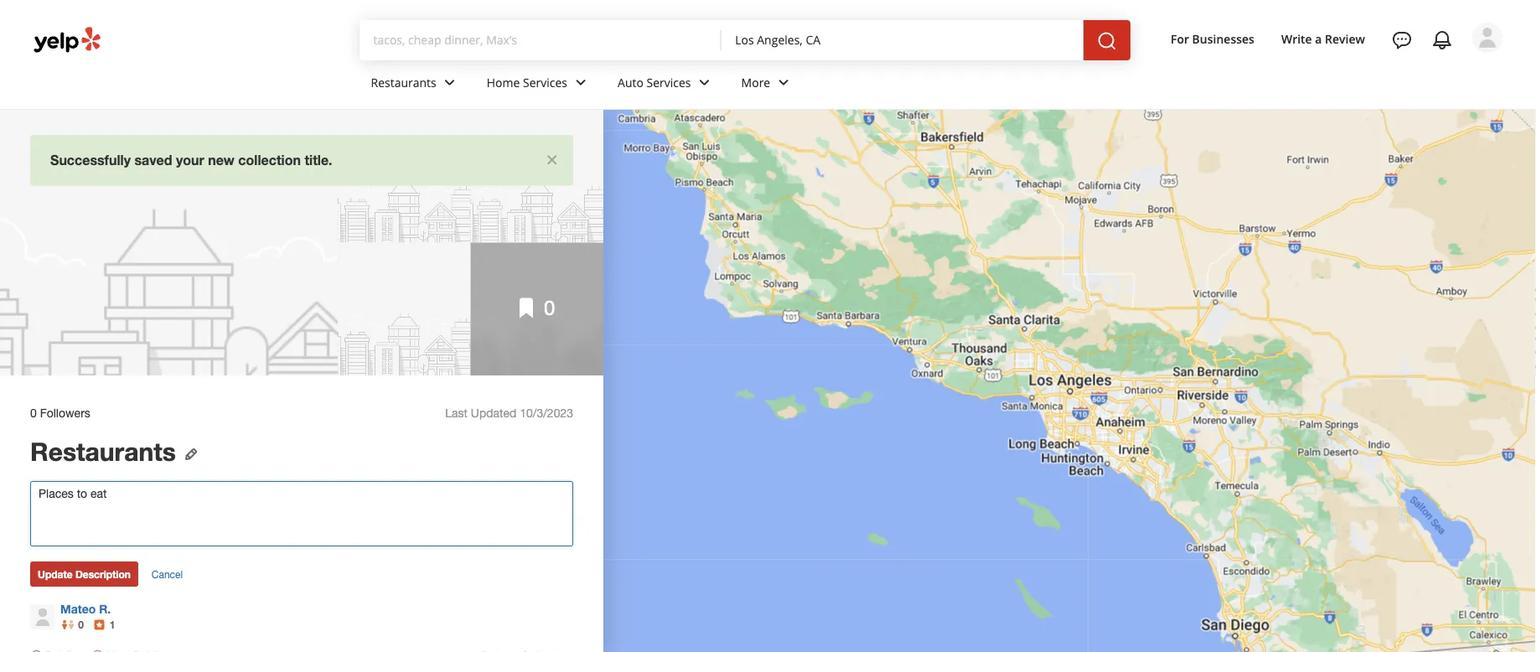 Task type: locate. For each thing, give the bounding box(es) containing it.
24 chevron down v2 image right more
[[774, 73, 794, 93]]

2 horizontal spatial 24 chevron down v2 image
[[774, 73, 794, 93]]

0 horizontal spatial 0
[[30, 406, 37, 420]]

services
[[523, 74, 568, 90], [647, 74, 691, 90]]

mateo
[[60, 602, 96, 616]]

0
[[544, 296, 555, 320], [30, 406, 37, 420], [78, 619, 84, 631]]

2 services from the left
[[647, 74, 691, 90]]

notifications image
[[1433, 30, 1453, 50], [1433, 30, 1453, 50]]

1 horizontal spatial 24 chevron down v2 image
[[571, 73, 591, 93]]

restaurants link
[[358, 60, 474, 109]]

× link
[[546, 146, 558, 169]]

24 chevron down v2 image inside "home services" link
[[571, 73, 591, 93]]

new
[[208, 152, 235, 168]]

last
[[445, 406, 468, 420]]

24 chevron down v2 image inside restaurants "link"
[[440, 73, 460, 93]]

services for home services
[[523, 74, 568, 90]]

0 horizontal spatial 24 chevron down v2 image
[[440, 73, 460, 93]]

auto
[[618, 74, 644, 90]]

24 chevron down v2 image left auto
[[571, 73, 591, 93]]

services left 24 chevron down v2 image
[[647, 74, 691, 90]]

24 chevron down v2 image inside more link
[[774, 73, 794, 93]]

services right home
[[523, 74, 568, 90]]

1
[[110, 619, 115, 631]]

  text field
[[736, 31, 1071, 49]]

1 24 chevron down v2 image from the left
[[440, 73, 460, 93]]

write
[[1282, 31, 1313, 47]]

1 horizontal spatial restaurants
[[371, 74, 437, 90]]

successfully saved your new collection title.
[[50, 152, 332, 168]]

restaurants
[[371, 74, 437, 90], [30, 436, 176, 466]]

updated
[[471, 406, 517, 420]]

more link
[[728, 60, 808, 109]]

None search field
[[360, 20, 1151, 60]]

0 followers
[[30, 406, 90, 420]]

None radio
[[31, 650, 42, 652]]

1 horizontal spatial services
[[647, 74, 691, 90]]

10/3/2023
[[520, 406, 574, 420]]

services for auto services
[[647, 74, 691, 90]]

0 vertical spatial 0
[[544, 296, 555, 320]]

0 horizontal spatial services
[[523, 74, 568, 90]]

write a review link
[[1275, 24, 1373, 54]]

description
[[75, 568, 131, 580]]

24 chevron down v2 image left home
[[440, 73, 460, 93]]

24 chevron down v2 image
[[695, 73, 715, 93]]

0 vertical spatial restaurants
[[371, 74, 437, 90]]

update description
[[38, 568, 131, 580]]

auto services
[[618, 74, 691, 90]]

successfully
[[50, 152, 131, 168]]

2 vertical spatial 0
[[78, 619, 84, 631]]

cancel link
[[152, 567, 183, 582]]

review
[[1326, 31, 1366, 47]]

tacos, cheap dinner, Max's text field
[[374, 31, 709, 48]]

None radio
[[92, 650, 103, 652]]

cancel
[[152, 568, 183, 580]]

×
[[546, 146, 558, 169]]

home services link
[[474, 60, 605, 109]]

restaurants inside "link"
[[371, 74, 437, 90]]

1 horizontal spatial 0
[[78, 619, 84, 631]]

for businesses
[[1171, 31, 1255, 47]]

r.
[[99, 602, 111, 616]]

write a review
[[1282, 31, 1366, 47]]

map region
[[445, 0, 1537, 652]]

collection
[[238, 152, 301, 168]]

mateo r.
[[60, 602, 111, 616]]

2 24 chevron down v2 image from the left
[[571, 73, 591, 93]]

mateo r. link
[[60, 602, 111, 616]]

address, neighborhood, city, state or zip text field
[[736, 31, 1071, 48]]

3 24 chevron down v2 image from the left
[[774, 73, 794, 93]]

1 vertical spatial 0
[[30, 406, 37, 420]]

followers
[[40, 406, 90, 420]]

24 chevron down v2 image
[[440, 73, 460, 93], [571, 73, 591, 93], [774, 73, 794, 93]]

update
[[38, 568, 73, 580]]

1 services from the left
[[523, 74, 568, 90]]

auto services link
[[605, 60, 728, 109]]

more
[[742, 74, 771, 90]]

0 horizontal spatial restaurants
[[30, 436, 176, 466]]

update description button
[[30, 562, 138, 587]]

search image
[[1098, 31, 1118, 51]]

24 chevron down v2 image for more
[[774, 73, 794, 93]]

1 vertical spatial restaurants
[[30, 436, 176, 466]]

title.
[[305, 152, 332, 168]]



Task type: vqa. For each thing, say whether or not it's contained in the screenshot.
sear
no



Task type: describe. For each thing, give the bounding box(es) containing it.
2 horizontal spatial 0
[[544, 296, 555, 320]]

mateo r. image
[[1473, 23, 1503, 53]]

messages image
[[1393, 30, 1413, 50]]

last updated 10/3/2023
[[445, 406, 574, 420]]

saved
[[135, 152, 172, 168]]

a
[[1316, 31, 1323, 47]]

home services
[[487, 74, 568, 90]]

Add a description for this collection text field
[[30, 481, 574, 547]]

businesses
[[1193, 31, 1255, 47]]

for
[[1171, 31, 1190, 47]]

  text field
[[374, 31, 709, 49]]

your
[[176, 152, 204, 168]]

24 chevron down v2 image for home services
[[571, 73, 591, 93]]

mateo r. image
[[30, 604, 55, 630]]

home
[[487, 74, 520, 90]]

24 chevron down v2 image for restaurants
[[440, 73, 460, 93]]

for businesses link
[[1165, 24, 1262, 54]]

search image
[[1098, 31, 1118, 51]]

messages image
[[1393, 30, 1413, 50]]



